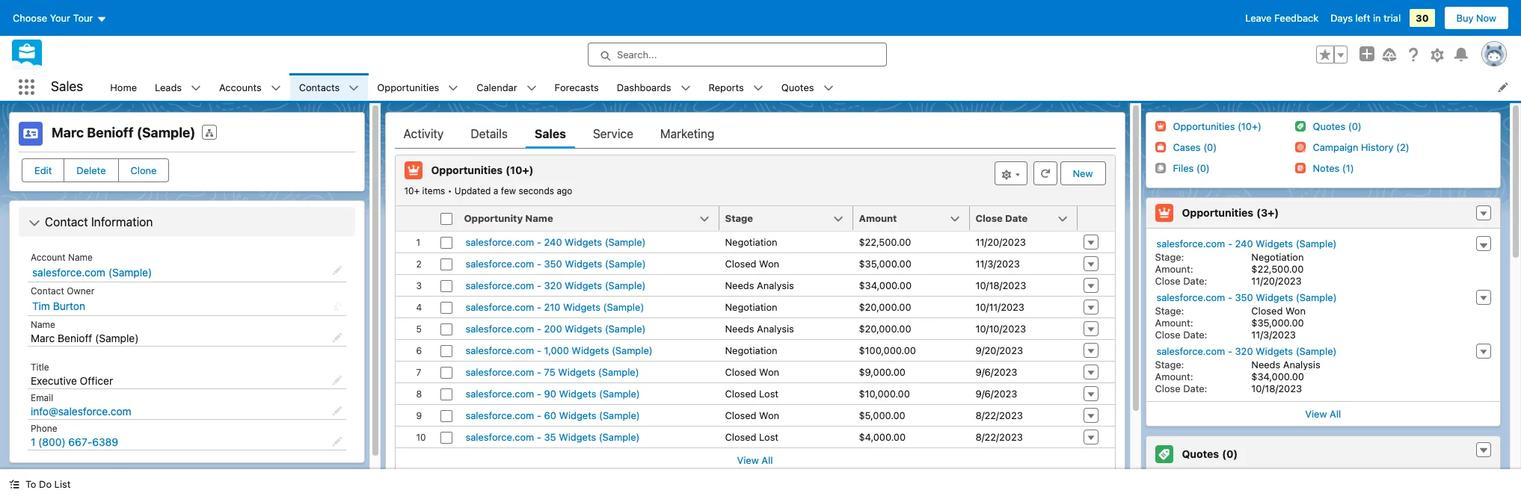 Task type: describe. For each thing, give the bounding box(es) containing it.
files (0) link
[[1174, 162, 1210, 175]]

350 inside "opportunities" "grid"
[[544, 258, 562, 270]]

0 vertical spatial marc benioff (sample)
[[52, 125, 196, 141]]

delete
[[77, 165, 106, 177]]

choose your tour button
[[12, 6, 107, 30]]

widgets for the 'salesforce.com - 1,000 widgets (sample)' link
[[572, 345, 609, 357]]

11/3/2023 for close date:
[[1252, 329, 1297, 341]]

negotiation for $20,000.00
[[725, 302, 778, 314]]

salesforce.com - 210 widgets (sample) link
[[466, 302, 644, 314]]

buy now
[[1457, 12, 1497, 24]]

salesforce.com - 1,000 widgets (sample) link
[[466, 345, 653, 358]]

salesforce.com for the leftmost salesforce.com - 240 widgets (sample) link
[[466, 236, 535, 248]]

quotes for quotes
[[782, 81, 814, 93]]

$34,000.00 for $34,000.00 close date:
[[1252, 371, 1305, 383]]

1 (800) 667-6389
[[31, 436, 118, 449]]

salesforce.com - 200 widgets (sample)
[[466, 323, 646, 335]]

contacts link
[[290, 73, 349, 101]]

salesforce.com (sample)
[[32, 266, 152, 279]]

updated
[[455, 186, 491, 197]]

widgets for the salesforce.com - 60 widgets (sample) link
[[559, 410, 597, 422]]

name for opportunity name
[[526, 212, 553, 224]]

stage element
[[719, 207, 862, 232]]

salesforce.com for bottommost salesforce.com - 320 widgets (sample) 'link'
[[1157, 346, 1226, 358]]

(sample) for the salesforce.com - 60 widgets (sample) link
[[599, 410, 640, 422]]

edit email image
[[332, 406, 342, 417]]

0 horizontal spatial name
[[31, 319, 55, 331]]

$22,500.00 close date:
[[1156, 263, 1304, 287]]

closed for $4,000.00
[[725, 432, 757, 444]]

salesforce.com for salesforce.com - 90 widgets (sample) link
[[466, 388, 535, 400]]

sales link
[[535, 119, 566, 149]]

analysis inside needs analysis amount:
[[1284, 359, 1321, 371]]

opportunities (3+)
[[1183, 207, 1280, 219]]

9/20/2023
[[976, 345, 1024, 357]]

salesforce.com (sample) link
[[32, 266, 152, 280]]

email
[[31, 393, 53, 404]]

6389
[[92, 436, 118, 449]]

cases (0) link
[[1174, 141, 1217, 154]]

edit title image
[[332, 376, 342, 386]]

contact information
[[45, 215, 153, 229]]

accounts link
[[210, 73, 271, 101]]

(sample) for the leftmost salesforce.com - 240 widgets (sample) link
[[605, 236, 646, 248]]

closed for $10,000.00
[[725, 388, 757, 400]]

salesforce.com - 240 widgets (sample) inside "opportunities" "grid"
[[466, 236, 646, 248]]

opportunities list item
[[368, 73, 468, 101]]

opportunities for opportunities (10+)
[[431, 164, 503, 177]]

text default image for reports
[[753, 83, 764, 93]]

won for 8/22/2023
[[760, 410, 780, 422]]

widgets for salesforce.com - 35 widgets (sample) link on the bottom of page
[[559, 432, 596, 444]]

closed won amount:
[[1156, 305, 1306, 329]]

won for 9/6/2023
[[760, 367, 780, 379]]

stage
[[725, 212, 754, 224]]

0 horizontal spatial salesforce.com - 350 widgets (sample) link
[[466, 258, 646, 271]]

close for salesforce.com - 350 widgets (sample)
[[1156, 329, 1181, 341]]

10/11/2023
[[976, 302, 1025, 314]]

salesforce.com - 90 widgets (sample) link
[[466, 388, 640, 401]]

salesforce.com - 60 widgets (sample) link
[[466, 410, 640, 423]]

1 horizontal spatial salesforce.com - 240 widgets (sample) link
[[1157, 238, 1337, 251]]

1 vertical spatial view all link
[[395, 448, 1115, 473]]

60
[[544, 410, 557, 422]]

opportunities image
[[404, 162, 422, 180]]

salesforce.com for the salesforce.com - 60 widgets (sample) link
[[466, 410, 535, 422]]

closed won for $5,000.00
[[725, 410, 780, 422]]

widgets for the leftmost salesforce.com - 240 widgets (sample) link
[[565, 236, 602, 248]]

dashboards list item
[[608, 73, 700, 101]]

cases image
[[1156, 142, 1166, 152]]

salesforce.com - 350 widgets (sample) inside "opportunities" "grid"
[[466, 258, 646, 270]]

title
[[31, 362, 49, 373]]

account name
[[31, 252, 93, 263]]

edit button
[[22, 159, 65, 183]]

needs analysis for $34,000.00
[[725, 280, 795, 292]]

info@salesforce.com link
[[31, 406, 131, 418]]

service link
[[593, 119, 634, 149]]

widgets for salesforce.com - 210 widgets (sample) link
[[563, 302, 601, 314]]

campaign history (2)
[[1313, 141, 1410, 153]]

0 vertical spatial view all
[[1306, 409, 1342, 420]]

opportunities image for opportunities (10+)
[[1156, 121, 1166, 131]]

1 vertical spatial 320
[[1236, 346, 1254, 358]]

dashboards link
[[608, 73, 681, 101]]

name for account name
[[68, 252, 93, 263]]

quotes list item
[[773, 73, 843, 101]]

clone button
[[118, 159, 169, 183]]

$35,000.00 for $35,000.00 close date:
[[1252, 317, 1305, 329]]

account
[[31, 252, 66, 263]]

your
[[50, 12, 70, 24]]

•
[[448, 186, 452, 197]]

(sample) for salesforce.com - 210 widgets (sample) link
[[603, 302, 644, 314]]

forecasts link
[[546, 73, 608, 101]]

salesforce.com - 35 widgets (sample)
[[466, 432, 640, 444]]

$20,000.00 for 10/11/2023
[[859, 302, 912, 314]]

10/10/2023
[[976, 323, 1027, 335]]

amount button
[[853, 207, 970, 230]]

8/22/2023 for $4,000.00
[[976, 432, 1023, 444]]

salesforce.com - 60 widgets (sample)
[[466, 410, 640, 422]]

items
[[422, 186, 445, 197]]

days left in trial
[[1331, 12, 1402, 24]]

1 (800) 667-6389 link
[[31, 436, 118, 449]]

1 vertical spatial benioff
[[58, 332, 92, 345]]

opportunity name
[[464, 212, 553, 224]]

close for salesforce.com - 320 widgets (sample)
[[1156, 383, 1181, 395]]

edit name image
[[332, 333, 342, 343]]

notes (1)
[[1313, 162, 1355, 174]]

amount element
[[853, 207, 979, 232]]

(sample) for salesforce.com - 350 widgets (sample) link to the left
[[605, 258, 646, 270]]

campaign history (2) link
[[1313, 141, 1410, 154]]

$22,500.00 for $22,500.00 close date:
[[1252, 263, 1304, 275]]

text default image for leads
[[191, 83, 201, 93]]

reports list item
[[700, 73, 773, 101]]

campaign
[[1313, 141, 1359, 153]]

leave feedback
[[1246, 12, 1319, 24]]

negotiation inside negotiation amount:
[[1252, 251, 1305, 263]]

(sample) for the right salesforce.com - 350 widgets (sample) link
[[1297, 292, 1338, 304]]

10+ items • updated a few seconds ago
[[404, 186, 573, 197]]

in
[[1374, 12, 1382, 24]]

days
[[1331, 12, 1353, 24]]

210
[[544, 302, 561, 314]]

date: for $34,000.00 close date:
[[1184, 383, 1208, 395]]

text default image for quotes
[[823, 83, 834, 93]]

$35,000.00 for $35,000.00
[[859, 258, 912, 270]]

buy
[[1457, 12, 1474, 24]]

(3+)
[[1257, 207, 1280, 219]]

salesforce.com for the "salesforce.com - 200 widgets (sample)" link
[[466, 323, 535, 335]]

activity
[[404, 127, 444, 141]]

tim burton
[[32, 300, 85, 313]]

reports
[[709, 81, 744, 93]]

salesforce.com - 210 widgets (sample)
[[466, 302, 644, 314]]

salesforce.com for salesforce.com (sample) link
[[32, 266, 105, 279]]

edit phone image
[[332, 437, 342, 447]]

close date
[[976, 212, 1028, 224]]

campaign history image
[[1296, 142, 1306, 152]]

needs for salesforce.com - 320 widgets (sample)
[[725, 280, 755, 292]]

history (2)
[[1362, 141, 1410, 153]]

leave feedback link
[[1246, 12, 1319, 24]]

text default image for calendar
[[526, 83, 537, 93]]

files (0)
[[1174, 162, 1210, 174]]

delete button
[[64, 159, 119, 183]]

widgets down opportunity name element
[[565, 258, 603, 270]]

leads link
[[146, 73, 191, 101]]

contact owner
[[31, 286, 94, 297]]

widgets up salesforce.com - 210 widgets (sample)
[[565, 280, 602, 292]]

$34,000.00 close date:
[[1156, 371, 1305, 395]]

0 vertical spatial view
[[1306, 409, 1328, 420]]

$4,000.00
[[859, 432, 906, 444]]

salesforce.com - 35 widgets (sample) link
[[466, 432, 640, 444]]

action element
[[1078, 207, 1115, 232]]

stage: for salesforce.com - 350 widgets (sample)
[[1156, 305, 1185, 317]]

1 vertical spatial salesforce.com - 350 widgets (sample)
[[1157, 292, 1338, 304]]

11/20/2023 for close date:
[[1252, 275, 1302, 287]]

1 horizontal spatial salesforce.com - 240 widgets (sample)
[[1157, 238, 1337, 250]]

dashboards
[[617, 81, 672, 93]]

35
[[544, 432, 556, 444]]

details link
[[471, 119, 508, 149]]

reports link
[[700, 73, 753, 101]]

closed for $35,000.00
[[725, 258, 757, 270]]

(0)
[[1223, 448, 1239, 461]]

amount: for salesforce.com - 350 widgets (sample)
[[1156, 317, 1194, 329]]

date: for $35,000.00 close date:
[[1184, 329, 1208, 341]]

tab list containing activity
[[395, 119, 1116, 149]]

all for the rightmost view all link
[[1330, 409, 1342, 420]]

notes (1) link
[[1313, 162, 1355, 175]]

calendar link
[[468, 73, 526, 101]]

info@salesforce.com
[[31, 406, 131, 418]]

8/22/2023 for $5,000.00
[[976, 410, 1023, 422]]



Task type: locate. For each thing, give the bounding box(es) containing it.
salesforce.com - 75 widgets (sample)
[[466, 367, 639, 379]]

text default image right contacts at the top of page
[[349, 83, 359, 93]]

11/3/2023 for $35,000.00
[[976, 258, 1021, 270]]

benioff down burton at the bottom
[[58, 332, 92, 345]]

10/18/2023
[[976, 280, 1027, 292], [1252, 383, 1303, 395]]

1 horizontal spatial view
[[1306, 409, 1328, 420]]

lost for $4,000.00
[[760, 432, 779, 444]]

needs analysis for $20,000.00
[[725, 323, 795, 335]]

(sample) for salesforce.com - 90 widgets (sample) link
[[599, 388, 640, 400]]

0 vertical spatial 350
[[544, 258, 562, 270]]

widgets inside the salesforce.com - 60 widgets (sample) link
[[559, 410, 597, 422]]

1 vertical spatial view all
[[737, 455, 773, 467]]

320 inside "opportunities" "grid"
[[544, 280, 562, 292]]

1 horizontal spatial salesforce.com - 320 widgets (sample)
[[1157, 346, 1337, 358]]

widgets inside the 'salesforce.com - 1,000 widgets (sample)' link
[[572, 345, 609, 357]]

0 vertical spatial lost
[[760, 388, 779, 400]]

edit account name image
[[332, 266, 342, 276]]

1 stage: from the top
[[1156, 251, 1185, 263]]

3 date: from the top
[[1184, 383, 1208, 395]]

stage: for salesforce.com - 240 widgets (sample)
[[1156, 251, 1185, 263]]

1 horizontal spatial sales
[[535, 127, 566, 141]]

text default image
[[191, 83, 201, 93], [681, 83, 691, 93], [823, 83, 834, 93], [1479, 446, 1490, 457]]

667-
[[68, 436, 92, 449]]

1 8/22/2023 from the top
[[976, 410, 1023, 422]]

1 9/6/2023 from the top
[[976, 367, 1018, 379]]

activity link
[[404, 119, 444, 149]]

0 vertical spatial salesforce.com - 320 widgets (sample) link
[[466, 280, 646, 293]]

opportunities for opportunities
[[377, 81, 439, 93]]

text default image for accounts
[[271, 83, 281, 93]]

(sample) inside the "salesforce.com - 200 widgets (sample)" link
[[605, 323, 646, 335]]

2 vertical spatial closed won
[[725, 410, 780, 422]]

widgets for salesforce.com - 90 widgets (sample) link
[[559, 388, 597, 400]]

1 lost from the top
[[760, 388, 779, 400]]

salesforce.com - 350 widgets (sample) up salesforce.com - 210 widgets (sample)
[[466, 258, 646, 270]]

widgets inside salesforce.com - 35 widgets (sample) link
[[559, 432, 596, 444]]

amount: up closed won amount:
[[1156, 263, 1194, 275]]

stage: for salesforce.com - 320 widgets (sample)
[[1156, 359, 1185, 371]]

(sample) inside salesforce.com - 75 widgets (sample) link
[[598, 367, 639, 379]]

sales left home
[[51, 79, 83, 94]]

1 horizontal spatial view all
[[1306, 409, 1342, 420]]

text default image inside contacts list item
[[349, 83, 359, 93]]

2 vertical spatial stage:
[[1156, 359, 1185, 371]]

11/20/2023 up closed won amount:
[[1252, 275, 1302, 287]]

analysis for $34,000.00
[[757, 280, 795, 292]]

quotes image
[[1296, 121, 1306, 131]]

notes image
[[1296, 163, 1306, 173]]

widgets up closed won amount:
[[1256, 292, 1294, 304]]

text default image inside contact information dropdown button
[[28, 218, 40, 230]]

1 vertical spatial opportunities
[[431, 164, 503, 177]]

240 down opportunity name 'button'
[[544, 236, 562, 248]]

needs for salesforce.com - 200 widgets (sample)
[[725, 323, 755, 335]]

date
[[1006, 212, 1028, 224]]

$100,000.00
[[859, 345, 916, 357]]

0 vertical spatial 9/6/2023
[[976, 367, 1018, 379]]

few
[[501, 186, 516, 197]]

1 vertical spatial opportunities image
[[1156, 204, 1174, 222]]

widgets inside the "salesforce.com - 200 widgets (sample)" link
[[565, 323, 602, 335]]

$5,000.00
[[859, 410, 906, 422]]

list
[[101, 73, 1522, 101]]

contact information button
[[22, 210, 352, 234]]

close inside $34,000.00 close date:
[[1156, 383, 1181, 395]]

close inside $22,500.00 close date:
[[1156, 275, 1181, 287]]

$20,000.00
[[859, 302, 912, 314], [859, 323, 912, 335]]

(sample) for the "salesforce.com - 200 widgets (sample)" link
[[605, 323, 646, 335]]

opportunities inside "list item"
[[377, 81, 439, 93]]

$34,000.00 up '$100,000.00'
[[859, 280, 912, 292]]

10/18/2023 inside "opportunities" "grid"
[[976, 280, 1027, 292]]

contact
[[45, 215, 88, 229], [31, 286, 64, 297]]

widgets right 200
[[565, 323, 602, 335]]

leads
[[155, 81, 182, 93]]

contact up account name
[[45, 215, 88, 229]]

marc benioff (sample) up clone
[[52, 125, 196, 141]]

2 9/6/2023 from the top
[[976, 388, 1018, 400]]

$35,000.00 inside "opportunities" "grid"
[[859, 258, 912, 270]]

opportunities image for opportunities
[[1156, 204, 1174, 222]]

salesforce.com for salesforce.com - 320 widgets (sample) 'link' inside the "opportunities" "grid"
[[466, 280, 535, 292]]

sales down forecasts link
[[535, 127, 566, 141]]

90
[[544, 388, 557, 400]]

service
[[593, 127, 634, 141]]

10/18/2023 for $34,000.00
[[976, 280, 1027, 292]]

salesforce.com for salesforce.com - 240 widgets (sample) link to the right
[[1157, 238, 1226, 250]]

home link
[[101, 73, 146, 101]]

1 vertical spatial 8/22/2023
[[976, 432, 1023, 444]]

text default image for opportunities
[[448, 83, 459, 93]]

1 vertical spatial 10/18/2023
[[1252, 383, 1303, 395]]

0 horizontal spatial all
[[762, 455, 773, 467]]

opportunities up activity link
[[377, 81, 439, 93]]

needs analysis
[[725, 280, 795, 292], [725, 323, 795, 335]]

1 vertical spatial marc
[[31, 332, 55, 345]]

(sample) for the 'salesforce.com - 1,000 widgets (sample)' link
[[612, 345, 653, 357]]

date: up quotes (0)
[[1184, 383, 1208, 395]]

11/3/2023 inside "opportunities" "grid"
[[976, 258, 1021, 270]]

$35,000.00
[[859, 258, 912, 270], [1252, 317, 1305, 329]]

1 vertical spatial $35,000.00
[[1252, 317, 1305, 329]]

0 vertical spatial marc
[[52, 125, 84, 141]]

officer
[[80, 375, 113, 388]]

widgets right the 90
[[559, 388, 597, 400]]

$35,000.00 close date:
[[1156, 317, 1305, 341]]

1 horizontal spatial name
[[68, 252, 93, 263]]

(sample) for salesforce.com - 75 widgets (sample) link
[[598, 367, 639, 379]]

text default image up account
[[28, 218, 40, 230]]

contacts list item
[[290, 73, 368, 101]]

0 vertical spatial salesforce.com - 320 widgets (sample)
[[466, 280, 646, 292]]

opportunities
[[377, 81, 439, 93], [431, 164, 503, 177], [1183, 207, 1254, 219]]

name inside 'button'
[[526, 212, 553, 224]]

tour
[[73, 12, 93, 24]]

closed inside closed won amount:
[[1252, 305, 1283, 317]]

opportunity name element
[[458, 207, 728, 232]]

240 up negotiation amount:
[[1236, 238, 1254, 250]]

salesforce.com - 320 widgets (sample)
[[466, 280, 646, 292], [1157, 346, 1337, 358]]

marc
[[52, 125, 84, 141], [31, 332, 55, 345]]

text default image inside the opportunities "list item"
[[448, 83, 459, 93]]

11/20/2023 for $22,500.00
[[976, 236, 1026, 248]]

2 horizontal spatial name
[[526, 212, 553, 224]]

1 needs analysis from the top
[[725, 280, 795, 292]]

3 closed won from the top
[[725, 410, 780, 422]]

amount: inside negotiation amount:
[[1156, 263, 1194, 275]]

feedback
[[1275, 12, 1319, 24]]

1 vertical spatial 350
[[1236, 292, 1254, 304]]

leave
[[1246, 12, 1272, 24]]

11/20/2023
[[976, 236, 1026, 248], [1252, 275, 1302, 287]]

10/18/2023 for close date:
[[1252, 383, 1303, 395]]

opportunities image down files icon
[[1156, 204, 1174, 222]]

$22,500.00 for $22,500.00
[[859, 236, 912, 248]]

salesforce.com - 320 widgets (sample) up salesforce.com - 210 widgets (sample)
[[466, 280, 646, 292]]

salesforce.com for salesforce.com - 75 widgets (sample) link
[[466, 367, 535, 379]]

(sample)
[[137, 125, 196, 141], [605, 236, 646, 248], [1296, 238, 1337, 250], [605, 258, 646, 270], [108, 266, 152, 279], [605, 280, 646, 292], [1297, 292, 1338, 304], [603, 302, 644, 314], [605, 323, 646, 335], [95, 332, 139, 345], [612, 345, 653, 357], [1296, 346, 1337, 358], [598, 367, 639, 379], [599, 388, 640, 400], [599, 410, 640, 422], [599, 432, 640, 444]]

0 horizontal spatial quotes
[[782, 81, 814, 93]]

list containing home
[[101, 73, 1522, 101]]

salesforce.com - 240 widgets (sample) link
[[466, 236, 646, 249], [1157, 238, 1337, 251]]

1 vertical spatial $22,500.00
[[1252, 263, 1304, 275]]

widgets down opportunity name 'button'
[[565, 236, 602, 248]]

2 closed won from the top
[[725, 367, 780, 379]]

close inside $35,000.00 close date:
[[1156, 329, 1181, 341]]

0 vertical spatial salesforce.com - 350 widgets (sample) link
[[466, 258, 646, 271]]

$35,000.00 up needs analysis amount:
[[1252, 317, 1305, 329]]

0 vertical spatial contact
[[45, 215, 88, 229]]

0 horizontal spatial $34,000.00
[[859, 280, 912, 292]]

negotiation for $100,000.00
[[725, 345, 778, 357]]

widgets right 35
[[559, 432, 596, 444]]

1 vertical spatial 11/3/2023
[[1252, 329, 1297, 341]]

0 horizontal spatial $22,500.00
[[859, 236, 912, 248]]

1 closed won from the top
[[725, 258, 780, 270]]

$9,000.00
[[859, 367, 906, 379]]

text default image inside "accounts" list item
[[271, 83, 281, 93]]

contact image
[[19, 122, 43, 146]]

2 stage: from the top
[[1156, 305, 1185, 317]]

0 horizontal spatial 10/18/2023
[[976, 280, 1027, 292]]

text default image inside "quotes" 'list item'
[[823, 83, 834, 93]]

close inside button
[[976, 212, 1003, 224]]

1 vertical spatial closed won
[[725, 367, 780, 379]]

1
[[31, 436, 35, 449]]

(sample) inside the 'salesforce.com - 1,000 widgets (sample)' link
[[612, 345, 653, 357]]

2 vertical spatial amount:
[[1156, 371, 1194, 383]]

0 horizontal spatial view
[[737, 455, 759, 467]]

widgets for the "salesforce.com - 200 widgets (sample)" link
[[565, 323, 602, 335]]

left
[[1356, 12, 1371, 24]]

marc benioff (sample) down burton at the bottom
[[31, 332, 139, 345]]

negotiation for $22,500.00
[[725, 236, 778, 248]]

salesforce.com - 350 widgets (sample) link up closed won amount:
[[1157, 292, 1338, 305]]

quotes (0)
[[1313, 120, 1362, 132]]

$22,500.00 down (3+) at top right
[[1252, 263, 1304, 275]]

0 horizontal spatial $35,000.00
[[859, 258, 912, 270]]

all for the bottommost view all link
[[762, 455, 773, 467]]

closed lost for $10,000.00
[[725, 388, 779, 400]]

widgets right the 1,000
[[572, 345, 609, 357]]

date: inside $34,000.00 close date:
[[1184, 383, 1208, 395]]

amount: inside closed won amount:
[[1156, 317, 1194, 329]]

text default image for dashboards
[[681, 83, 691, 93]]

name down tim
[[31, 319, 55, 331]]

2 vertical spatial opportunities
[[1183, 207, 1254, 219]]

2 vertical spatial name
[[31, 319, 55, 331]]

0 horizontal spatial sales
[[51, 79, 83, 94]]

1 horizontal spatial $35,000.00
[[1252, 317, 1305, 329]]

leads list item
[[146, 73, 210, 101]]

name down seconds
[[526, 212, 553, 224]]

1 amount: from the top
[[1156, 263, 1194, 275]]

0 vertical spatial needs
[[725, 280, 755, 292]]

$35,000.00 down amount
[[859, 258, 912, 270]]

opportunities up updated
[[431, 164, 503, 177]]

1 vertical spatial quotes
[[1183, 448, 1220, 461]]

salesforce.com - 320 widgets (sample) link
[[466, 280, 646, 293], [1157, 346, 1337, 358]]

group
[[1317, 46, 1348, 64]]

salesforce.com - 240 widgets (sample) link up negotiation amount:
[[1157, 238, 1337, 251]]

closed lost
[[725, 388, 779, 400], [725, 432, 779, 444]]

320 up 210
[[544, 280, 562, 292]]

1 vertical spatial view
[[737, 455, 759, 467]]

0 vertical spatial closed won
[[725, 258, 780, 270]]

$34,000.00 down $35,000.00 close date:
[[1252, 371, 1305, 383]]

details
[[471, 127, 508, 141]]

salesforce.com for salesforce.com - 350 widgets (sample) link to the left
[[466, 258, 535, 270]]

salesforce.com - 200 widgets (sample) link
[[466, 323, 646, 336]]

0 vertical spatial benioff
[[87, 125, 134, 141]]

closed for $5,000.00
[[725, 410, 757, 422]]

accounts list item
[[210, 73, 290, 101]]

phone
[[31, 423, 57, 435]]

1 closed lost from the top
[[725, 388, 779, 400]]

contact for contact owner
[[31, 286, 64, 297]]

text default image inside leads list item
[[191, 83, 201, 93]]

0 horizontal spatial 11/3/2023
[[976, 258, 1021, 270]]

$20,000.00 for 10/10/2023
[[859, 323, 912, 335]]

widgets right 60
[[559, 410, 597, 422]]

salesforce.com for the 'salesforce.com - 1,000 widgets (sample)' link
[[466, 345, 535, 357]]

marc right contact icon
[[52, 125, 84, 141]]

75
[[544, 367, 556, 379]]

1 horizontal spatial 320
[[1236, 346, 1254, 358]]

-
[[537, 236, 542, 248], [1229, 238, 1233, 250], [537, 258, 542, 270], [537, 280, 542, 292], [1229, 292, 1233, 304], [537, 302, 542, 314], [537, 323, 542, 335], [537, 345, 542, 357], [1229, 346, 1233, 358], [537, 367, 542, 379], [537, 388, 542, 400], [537, 410, 542, 422], [537, 432, 542, 444]]

1 horizontal spatial view all link
[[1147, 402, 1501, 426]]

buy now button
[[1444, 6, 1510, 30]]

0 vertical spatial $35,000.00
[[859, 258, 912, 270]]

1 horizontal spatial 11/3/2023
[[1252, 329, 1297, 341]]

0 horizontal spatial 350
[[544, 258, 562, 270]]

2 needs analysis from the top
[[725, 323, 795, 335]]

1 vertical spatial 11/20/2023
[[1252, 275, 1302, 287]]

text default image right the accounts
[[271, 83, 281, 93]]

1 horizontal spatial salesforce.com - 350 widgets (sample)
[[1157, 292, 1338, 304]]

name up the salesforce.com (sample)
[[68, 252, 93, 263]]

benioff up delete button
[[87, 125, 134, 141]]

calendar list item
[[468, 73, 546, 101]]

opportunities image up cases image
[[1156, 121, 1166, 131]]

$34,000.00 inside $34,000.00 close date:
[[1252, 371, 1305, 383]]

0 horizontal spatial salesforce.com - 320 widgets (sample)
[[466, 280, 646, 292]]

3 stage: from the top
[[1156, 359, 1185, 371]]

salesforce.com - 320 widgets (sample) inside "opportunities" "grid"
[[466, 280, 646, 292]]

0 horizontal spatial view all
[[737, 455, 773, 467]]

350 up closed won amount:
[[1236, 292, 1254, 304]]

tab list
[[395, 119, 1116, 149]]

won inside closed won amount:
[[1286, 305, 1306, 317]]

salesforce.com - 240 widgets (sample) down opportunity name 'button'
[[466, 236, 646, 248]]

a
[[494, 186, 499, 197]]

1 horizontal spatial salesforce.com - 350 widgets (sample) link
[[1157, 292, 1338, 305]]

0 vertical spatial date:
[[1184, 275, 1208, 287]]

quotes (0)
[[1183, 448, 1239, 461]]

1 horizontal spatial salesforce.com - 320 widgets (sample) link
[[1157, 346, 1337, 358]]

0 vertical spatial all
[[1330, 409, 1342, 420]]

closed won for $9,000.00
[[725, 367, 780, 379]]

quotes for quotes (0)
[[1183, 448, 1220, 461]]

$34,000.00
[[859, 280, 912, 292], [1252, 371, 1305, 383]]

1 vertical spatial salesforce.com - 320 widgets (sample) link
[[1157, 346, 1337, 358]]

2 $20,000.00 from the top
[[859, 323, 912, 335]]

home
[[110, 81, 137, 93]]

350
[[544, 258, 562, 270], [1236, 292, 1254, 304]]

320 up needs analysis amount:
[[1236, 346, 1254, 358]]

0 vertical spatial 320
[[544, 280, 562, 292]]

11/3/2023 up needs analysis amount:
[[1252, 329, 1297, 341]]

0 vertical spatial $22,500.00
[[859, 236, 912, 248]]

1 vertical spatial stage:
[[1156, 305, 1185, 317]]

2 vertical spatial date:
[[1184, 383, 1208, 395]]

closed lost for $4,000.00
[[725, 432, 779, 444]]

closed won for $35,000.00
[[725, 258, 780, 270]]

0 vertical spatial quotes
[[782, 81, 814, 93]]

row number image
[[395, 207, 434, 230]]

9/6/2023 for $9,000.00
[[976, 367, 1018, 379]]

1 date: from the top
[[1184, 275, 1208, 287]]

opportunity name button
[[458, 207, 719, 230]]

350 up 210
[[544, 258, 562, 270]]

salesforce.com - 320 widgets (sample) link inside "opportunities" "grid"
[[466, 280, 646, 293]]

$22,500.00 inside "opportunities" "grid"
[[859, 236, 912, 248]]

widgets inside salesforce.com - 75 widgets (sample) link
[[558, 367, 596, 379]]

widgets right 210
[[563, 302, 601, 314]]

amount: inside needs analysis amount:
[[1156, 371, 1194, 383]]

text default image inside the to do list button
[[9, 480, 19, 490]]

2 lost from the top
[[760, 432, 779, 444]]

salesforce.com - 1,000 widgets (sample)
[[466, 345, 653, 357]]

30
[[1416, 12, 1429, 24]]

0 horizontal spatial salesforce.com - 320 widgets (sample) link
[[466, 280, 646, 293]]

opportunities status
[[404, 186, 455, 197]]

(sample) for bottommost salesforce.com - 320 widgets (sample) 'link'
[[1296, 346, 1337, 358]]

0 horizontal spatial salesforce.com - 350 widgets (sample)
[[466, 258, 646, 270]]

quotes link
[[773, 73, 823, 101]]

widgets for salesforce.com - 240 widgets (sample) link to the right
[[1256, 238, 1294, 250]]

1 horizontal spatial all
[[1330, 409, 1342, 420]]

0 vertical spatial needs analysis
[[725, 280, 795, 292]]

0 horizontal spatial salesforce.com - 240 widgets (sample) link
[[466, 236, 646, 249]]

1 vertical spatial marc benioff (sample)
[[31, 332, 139, 345]]

0 vertical spatial 11/3/2023
[[976, 258, 1021, 270]]

0 vertical spatial view all link
[[1147, 402, 1501, 426]]

text default image left to
[[9, 480, 19, 490]]

opportunities left (3+) at top right
[[1183, 207, 1254, 219]]

9/6/2023 for $10,000.00
[[976, 388, 1018, 400]]

(sample) for salesforce.com - 35 widgets (sample) link on the bottom of page
[[599, 432, 640, 444]]

salesforce.com - 240 widgets (sample) up negotiation amount:
[[1157, 238, 1337, 250]]

0 vertical spatial 10/18/2023
[[976, 280, 1027, 292]]

salesforce.com - 90 widgets (sample)
[[466, 388, 640, 400]]

salesforce.com - 240 widgets (sample) link down opportunity name 'button'
[[466, 236, 646, 249]]

name
[[526, 212, 553, 224], [68, 252, 93, 263], [31, 319, 55, 331]]

200
[[544, 323, 562, 335]]

0 horizontal spatial salesforce.com - 240 widgets (sample)
[[466, 236, 646, 248]]

$22,500.00 down amount
[[859, 236, 912, 248]]

(sample) inside salesforce.com - 35 widgets (sample) link
[[599, 432, 640, 444]]

2 closed lost from the top
[[725, 432, 779, 444]]

(sample) inside salesforce.com (sample) link
[[108, 266, 152, 279]]

owner
[[67, 286, 94, 297]]

needs inside needs analysis amount:
[[1252, 359, 1281, 371]]

1 vertical spatial $34,000.00
[[1252, 371, 1305, 383]]

1 $20,000.00 from the top
[[859, 302, 912, 314]]

$34,000.00 for $34,000.00
[[859, 280, 912, 292]]

action image
[[1078, 207, 1115, 230]]

widgets
[[565, 236, 602, 248], [1256, 238, 1294, 250], [565, 258, 603, 270], [565, 280, 602, 292], [1256, 292, 1294, 304], [563, 302, 601, 314], [565, 323, 602, 335], [572, 345, 609, 357], [1256, 346, 1294, 358], [558, 367, 596, 379], [559, 388, 597, 400], [559, 410, 597, 422], [559, 432, 596, 444]]

widgets inside salesforce.com - 210 widgets (sample) link
[[563, 302, 601, 314]]

burton
[[53, 300, 85, 313]]

salesforce.com for salesforce.com - 35 widgets (sample) link on the bottom of page
[[466, 432, 535, 444]]

now
[[1477, 12, 1497, 24]]

amount: down $35,000.00 close date:
[[1156, 371, 1194, 383]]

1 horizontal spatial 10/18/2023
[[1252, 383, 1303, 395]]

text default image inside calendar list item
[[526, 83, 537, 93]]

1 horizontal spatial $22,500.00
[[1252, 263, 1304, 275]]

row number element
[[395, 207, 434, 232]]

(sample) for salesforce.com - 320 widgets (sample) 'link' inside the "opportunities" "grid"
[[605, 280, 646, 292]]

0 vertical spatial stage:
[[1156, 251, 1185, 263]]

11/3/2023 up 10/11/2023
[[976, 258, 1021, 270]]

0 vertical spatial $34,000.00
[[859, 280, 912, 292]]

date: inside $35,000.00 close date:
[[1184, 329, 1208, 341]]

analysis
[[757, 280, 795, 292], [757, 323, 795, 335], [1284, 359, 1321, 371]]

text default image inside reports "list item"
[[753, 83, 764, 93]]

240 for salesforce.com - 240 widgets (sample) link to the right
[[1236, 238, 1254, 250]]

widgets down (3+) at top right
[[1256, 238, 1294, 250]]

widgets up needs analysis amount:
[[1256, 346, 1294, 358]]

calendar
[[477, 81, 517, 93]]

$22,500.00 inside $22,500.00 close date:
[[1252, 263, 1304, 275]]

$35,000.00 inside $35,000.00 close date:
[[1252, 317, 1305, 329]]

salesforce.com for salesforce.com - 210 widgets (sample) link
[[466, 302, 535, 314]]

1 horizontal spatial 350
[[1236, 292, 1254, 304]]

1 horizontal spatial $34,000.00
[[1252, 371, 1305, 383]]

0 horizontal spatial view all link
[[395, 448, 1115, 473]]

1 opportunities image from the top
[[1156, 121, 1166, 131]]

(sample) inside salesforce.com - 210 widgets (sample) link
[[603, 302, 644, 314]]

ago
[[557, 186, 573, 197]]

widgets for salesforce.com - 75 widgets (sample) link
[[558, 367, 596, 379]]

1 vertical spatial needs analysis
[[725, 323, 795, 335]]

stage button
[[719, 207, 853, 230]]

opportunities (10+)
[[431, 164, 534, 177]]

240 inside "opportunities" "grid"
[[544, 236, 562, 248]]

date: up needs analysis amount:
[[1184, 329, 1208, 341]]

contact inside contact information dropdown button
[[45, 215, 88, 229]]

text default image left calendar
[[448, 83, 459, 93]]

date: up closed won amount:
[[1184, 275, 1208, 287]]

text default image right calendar
[[526, 83, 537, 93]]

contacts
[[299, 81, 340, 93]]

salesforce.com - 350 widgets (sample) link up salesforce.com - 210 widgets (sample)
[[466, 258, 646, 271]]

text default image for contacts
[[349, 83, 359, 93]]

won for 11/3/2023
[[760, 258, 780, 270]]

do
[[39, 479, 52, 491]]

amount: down $22,500.00 close date: on the bottom
[[1156, 317, 1194, 329]]

close date element
[[970, 207, 1087, 232]]

0 vertical spatial salesforce.com - 350 widgets (sample)
[[466, 258, 646, 270]]

benioff
[[87, 125, 134, 141], [58, 332, 92, 345]]

(sample) for salesforce.com - 240 widgets (sample) link to the right
[[1296, 238, 1337, 250]]

salesforce.com - 75 widgets (sample) link
[[466, 367, 639, 379]]

2 8/22/2023 from the top
[[976, 432, 1023, 444]]

date: for $22,500.00 close date:
[[1184, 275, 1208, 287]]

text default image inside dashboards list item
[[681, 83, 691, 93]]

new button
[[1061, 162, 1106, 186]]

quotes left (0)
[[1183, 448, 1220, 461]]

seconds
[[519, 186, 554, 197]]

1 vertical spatial contact
[[31, 286, 64, 297]]

widgets inside salesforce.com - 90 widgets (sample) link
[[559, 388, 597, 400]]

salesforce.com - 320 widgets (sample) link up salesforce.com - 210 widgets (sample)
[[466, 280, 646, 293]]

executive officer
[[31, 375, 113, 388]]

0 horizontal spatial 240
[[544, 236, 562, 248]]

opportunities for opportunities (3+)
[[1183, 207, 1254, 219]]

analysis for $20,000.00
[[757, 323, 795, 335]]

contact for contact information
[[45, 215, 88, 229]]

0 vertical spatial opportunities
[[377, 81, 439, 93]]

amount: for salesforce.com - 320 widgets (sample)
[[1156, 371, 1194, 383]]

close for salesforce.com - 240 widgets (sample)
[[1156, 275, 1181, 287]]

8/22/2023
[[976, 410, 1023, 422], [976, 432, 1023, 444]]

text default image right "reports"
[[753, 83, 764, 93]]

(sample) inside salesforce.com - 90 widgets (sample) link
[[599, 388, 640, 400]]

amount
[[859, 212, 897, 224]]

2 date: from the top
[[1184, 329, 1208, 341]]

marc up title on the bottom left of the page
[[31, 332, 55, 345]]

stage:
[[1156, 251, 1185, 263], [1156, 305, 1185, 317], [1156, 359, 1185, 371]]

2 opportunities image from the top
[[1156, 204, 1174, 222]]

lost for $10,000.00
[[760, 388, 779, 400]]

to do list button
[[0, 470, 80, 500]]

$34,000.00 inside "opportunities" "grid"
[[859, 280, 912, 292]]

11/20/2023 down close date
[[976, 236, 1026, 248]]

11/3/2023
[[976, 258, 1021, 270], [1252, 329, 1297, 341]]

files image
[[1156, 163, 1166, 173]]

closed for $9,000.00
[[725, 367, 757, 379]]

opportunities grid
[[395, 207, 1115, 449]]

opportunities image
[[1156, 121, 1166, 131], [1156, 204, 1174, 222]]

11/20/2023 inside "opportunities" "grid"
[[976, 236, 1026, 248]]

quotes right reports "list item"
[[782, 81, 814, 93]]

executive
[[31, 375, 77, 388]]

1 vertical spatial all
[[762, 455, 773, 467]]

1 vertical spatial needs
[[725, 323, 755, 335]]

contact up tim
[[31, 286, 64, 297]]

to do list
[[25, 479, 71, 491]]

widgets right 75
[[558, 367, 596, 379]]

salesforce.com for the right salesforce.com - 350 widgets (sample) link
[[1157, 292, 1226, 304]]

2 vertical spatial analysis
[[1284, 359, 1321, 371]]

2 amount: from the top
[[1156, 317, 1194, 329]]

text default image
[[271, 83, 281, 93], [349, 83, 359, 93], [448, 83, 459, 93], [526, 83, 537, 93], [753, 83, 764, 93], [28, 218, 40, 230], [9, 480, 19, 490]]

salesforce.com - 350 widgets (sample) up closed won amount:
[[1157, 292, 1338, 304]]

quotes inside 'list item'
[[782, 81, 814, 93]]

0 vertical spatial 8/22/2023
[[976, 410, 1023, 422]]

3 amount: from the top
[[1156, 371, 1194, 383]]

date: inside $22,500.00 close date:
[[1184, 275, 1208, 287]]

(sample) inside the salesforce.com - 60 widgets (sample) link
[[599, 410, 640, 422]]

0 vertical spatial closed lost
[[725, 388, 779, 400]]

salesforce.com - 320 widgets (sample) up needs analysis amount:
[[1157, 346, 1337, 358]]

sales
[[51, 79, 83, 94], [535, 127, 566, 141]]

salesforce.com - 320 widgets (sample) link up needs analysis amount:
[[1157, 346, 1337, 358]]

0 vertical spatial 11/20/2023
[[976, 236, 1026, 248]]



Task type: vqa. For each thing, say whether or not it's contained in the screenshot.


